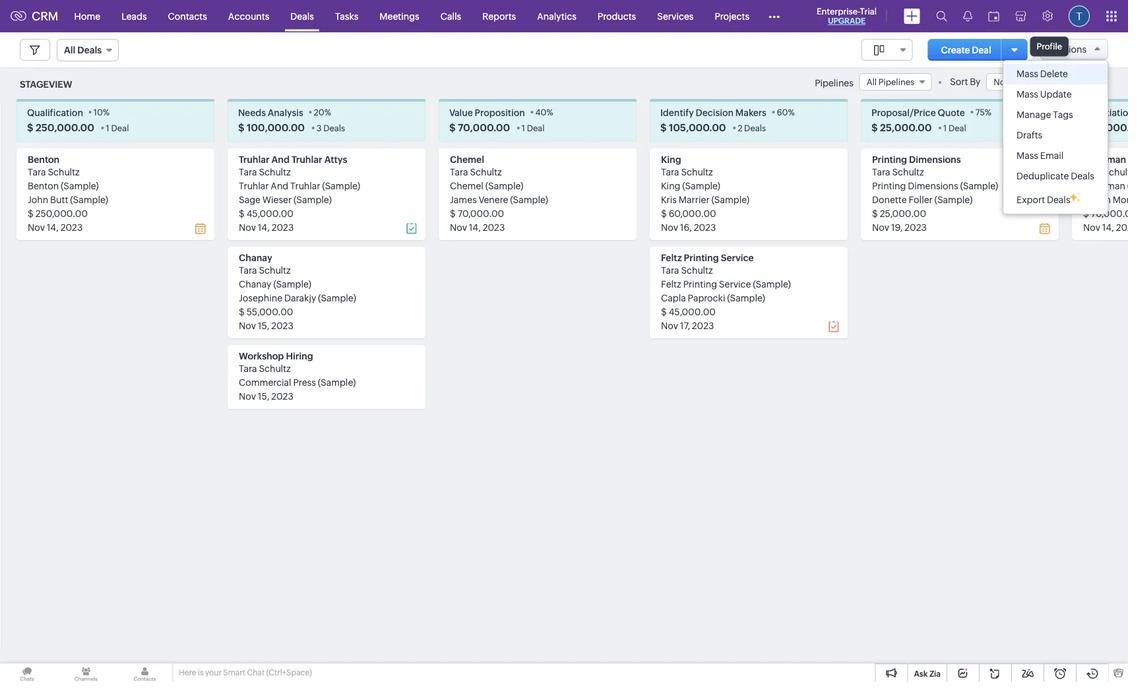 Task type: vqa. For each thing, say whether or not it's contained in the screenshot.
first in from the top of the page
no



Task type: describe. For each thing, give the bounding box(es) containing it.
(sample) up donette foller (sample) link
[[960, 180, 998, 191]]

meetings
[[380, 11, 419, 21]]

(sample) down truhlar and truhlar (sample) link at the top of page
[[294, 194, 332, 205]]

calendar image
[[988, 11, 1000, 21]]

nov inside king tara schultz king (sample) kris marrier (sample) $ 60,000.00 nov 16, 2023
[[661, 222, 678, 232]]

$ down value
[[449, 122, 456, 133]]

2 feltz from the top
[[661, 279, 681, 289]]

marrier
[[679, 194, 710, 205]]

2023 inside chanay tara schultz chanay (sample) josephine darakjy (sample) $ 55,000.00 nov 15, 2023
[[271, 320, 294, 331]]

printing dimensions tara schultz printing dimensions (sample) donette foller (sample) $ 25,000.00 nov 19, 2023
[[872, 154, 998, 232]]

20
[[314, 107, 324, 117]]

king tara schultz king (sample) kris marrier (sample) $ 60,000.00 nov 16, 2023
[[661, 154, 750, 232]]

enterprise-trial upgrade
[[817, 6, 877, 25]]

schultz inside printing dimensions tara schultz printing dimensions (sample) donette foller (sample) $ 25,000.00 nov 19, 2023
[[892, 166, 924, 177]]

75
[[976, 107, 985, 117]]

profile image
[[1069, 6, 1090, 27]]

(sample) right venere
[[510, 194, 548, 205]]

simon
[[1083, 194, 1111, 205]]

60 %
[[777, 107, 795, 117]]

printing down $ 25,000.00
[[872, 154, 907, 164]]

16,
[[680, 222, 692, 232]]

202
[[1116, 222, 1128, 232]]

services link
[[647, 0, 704, 32]]

wieser
[[262, 194, 292, 205]]

3
[[317, 123, 322, 133]]

negotiatio
[[1083, 107, 1128, 117]]

15, inside workshop hiring tara schultz commercial press (sample) nov 15, 2023
[[258, 391, 269, 401]]

all deals
[[64, 45, 102, 55]]

home link
[[64, 0, 111, 32]]

analytics link
[[527, 0, 587, 32]]

decision
[[696, 107, 734, 117]]

kris
[[661, 194, 677, 205]]

donette foller (sample) link
[[872, 194, 973, 205]]

contacts
[[168, 11, 207, 21]]

deals for deduplicate deals
[[1071, 171, 1095, 181]]

1 king from the top
[[661, 154, 681, 164]]

smart
[[223, 668, 245, 677]]

search element
[[928, 0, 955, 32]]

printing dimensions (sample) link
[[872, 180, 998, 191]]

$ inside king tara schultz king (sample) kris marrier (sample) $ 60,000.00 nov 16, 2023
[[661, 208, 667, 219]]

signals element
[[955, 0, 981, 32]]

(sample) down benton (sample) link
[[70, 194, 108, 205]]

(sample) up kris marrier (sample) link
[[682, 180, 721, 191]]

value
[[449, 107, 473, 117]]

deal for $ 250,000.00
[[111, 123, 129, 133]]

actions
[[1054, 44, 1087, 55]]

(sample) down printing dimensions (sample) link
[[935, 194, 973, 205]]

home
[[74, 11, 100, 21]]

all for all pipelines
[[867, 77, 877, 87]]

tasks
[[335, 11, 358, 21]]

accounts
[[228, 11, 269, 21]]

ask zia
[[914, 669, 941, 678]]

mor
[[1113, 194, 1128, 205]]

commercial
[[239, 377, 291, 388]]

schult
[[1104, 166, 1128, 177]]

schultz inside benton tara schultz benton (sample) john butt (sample) $ 250,000.00 nov 14, 2023
[[48, 166, 80, 177]]

1 chemel from the top
[[450, 154, 484, 164]]

2023 inside workshop hiring tara schultz commercial press (sample) nov 15, 2023
[[271, 391, 294, 401]]

tags
[[1053, 110, 1073, 120]]

deals link
[[280, 0, 325, 32]]

2 chapman from the top
[[1083, 180, 1126, 191]]

zia
[[930, 669, 941, 678]]

nov inside printing dimensions tara schultz printing dimensions (sample) donette foller (sample) $ 25,000.00 nov 19, 2023
[[872, 222, 889, 232]]

products link
[[587, 0, 647, 32]]

70,000.0
[[1091, 208, 1128, 219]]

250,000.00 inside benton tara schultz benton (sample) john butt (sample) $ 250,000.00 nov 14, 2023
[[35, 208, 88, 219]]

enterprise-
[[817, 6, 860, 16]]

projects link
[[704, 0, 760, 32]]

analysis
[[268, 107, 303, 117]]

leads link
[[111, 0, 157, 32]]

accounts link
[[218, 0, 280, 32]]

makers
[[736, 107, 767, 117]]

schultz inside truhlar and truhlar attys tara schultz truhlar and truhlar (sample) sage wieser (sample) $ 45,000.00 nov 14, 2023
[[259, 166, 291, 177]]

1 70,000.00 from the top
[[458, 122, 510, 133]]

here is your smart chat (ctrl+space)
[[179, 668, 312, 677]]

mass email
[[1017, 150, 1064, 161]]

deal inside button
[[972, 45, 992, 55]]

crm
[[32, 9, 58, 23]]

schultz inside chemel tara schultz chemel (sample) james venere (sample) $ 70,000.00 nov 14, 2023
[[470, 166, 502, 177]]

your
[[205, 668, 222, 677]]

here
[[179, 668, 196, 677]]

(sample) up james venere (sample) link
[[485, 180, 524, 191]]

17,
[[680, 320, 690, 331]]

(sample) right darakjy at the left top of page
[[318, 293, 356, 303]]

feltz printing service tara schultz feltz printing service (sample) capla paprocki (sample) $ 45,000.00 nov 17, 2023
[[661, 252, 791, 331]]

printing up paprocki
[[683, 279, 717, 289]]

mass email link
[[1004, 146, 1108, 166]]

commercial press (sample) link
[[239, 377, 356, 388]]

0 horizontal spatial pipelines
[[815, 78, 854, 88]]

export deals
[[1017, 195, 1071, 205]]

deals for all deals
[[77, 45, 102, 55]]

2023 inside benton tara schultz benton (sample) john butt (sample) $ 250,000.00 nov 14, 2023
[[60, 222, 83, 232]]

darakjy
[[284, 293, 316, 303]]

2023 inside printing dimensions tara schultz printing dimensions (sample) donette foller (sample) $ 25,000.00 nov 19, 2023
[[905, 222, 927, 232]]

chanay tara schultz chanay (sample) josephine darakjy (sample) $ 55,000.00 nov 15, 2023
[[239, 252, 356, 331]]

10 %
[[93, 107, 110, 117]]

upgrade
[[828, 16, 866, 25]]

drafts link
[[1004, 125, 1108, 146]]

45,000.00 inside truhlar and truhlar attys tara schultz truhlar and truhlar (sample) sage wieser (sample) $ 45,000.00 nov 14, 2023
[[247, 208, 294, 219]]

0 vertical spatial and
[[272, 154, 290, 164]]

venere
[[479, 194, 508, 205]]

$ inside chemel tara schultz chemel (sample) james venere (sample) $ 70,000.00 nov 14, 2023
[[450, 208, 456, 219]]

(sample) up john butt (sample) link
[[61, 180, 99, 191]]

tara inside chapman tara schult chapman ( simon mor $ 70,000.0 nov 14, 202
[[1083, 166, 1102, 177]]

2 deals
[[738, 123, 766, 133]]

manage tags
[[1017, 110, 1073, 120]]

40
[[535, 107, 547, 117]]

schultz inside chanay tara schultz chanay (sample) josephine darakjy (sample) $ 55,000.00 nov 15, 2023
[[259, 265, 291, 275]]

analytics
[[537, 11, 577, 21]]

1 for $ 25,000.00
[[944, 123, 947, 133]]

deduplicate deals link
[[1004, 166, 1108, 187]]

printing down "16,"
[[684, 252, 719, 263]]

$ down proposal/price
[[872, 122, 878, 133]]

(sample) down feltz printing service (sample) link
[[727, 293, 765, 303]]

2023 inside truhlar and truhlar attys tara schultz truhlar and truhlar (sample) sage wieser (sample) $ 45,000.00 nov 14, 2023
[[272, 222, 294, 232]]

feltz printing service link
[[661, 252, 754, 263]]

proposal/price
[[872, 107, 936, 117]]

profile element
[[1061, 0, 1098, 32]]

1 for $ 70,000.00
[[522, 123, 525, 133]]

mass update link
[[1004, 84, 1108, 105]]

truhlar and truhlar attys tara schultz truhlar and truhlar (sample) sage wieser (sample) $ 45,000.00 nov 14, 2023
[[239, 154, 360, 232]]

14, inside chemel tara schultz chemel (sample) james venere (sample) $ 70,000.00 nov 14, 2023
[[469, 222, 481, 232]]

$ inside negotiatio $ 70,000.
[[1083, 122, 1089, 133]]

1 deal for 25,000.00
[[944, 123, 967, 133]]

tara inside chanay tara schultz chanay (sample) josephine darakjy (sample) $ 55,000.00 nov 15, 2023
[[239, 265, 257, 275]]

king link
[[661, 154, 681, 164]]

Other Modules field
[[760, 6, 789, 27]]

james
[[450, 194, 477, 205]]

All Pipelines field
[[860, 73, 932, 91]]

mass for mass email
[[1017, 150, 1039, 161]]

3 deals
[[317, 123, 345, 133]]

25,000.00 inside printing dimensions tara schultz printing dimensions (sample) donette foller (sample) $ 25,000.00 nov 19, 2023
[[880, 208, 926, 219]]

workshop hiring tara schultz commercial press (sample) nov 15, 2023
[[239, 351, 356, 401]]

1 vertical spatial service
[[719, 279, 751, 289]]

tara inside king tara schultz king (sample) kris marrier (sample) $ 60,000.00 nov 16, 2023
[[661, 166, 679, 177]]

paprocki
[[688, 293, 725, 303]]

quote
[[938, 107, 965, 117]]

projects
[[715, 11, 750, 21]]

tara inside truhlar and truhlar attys tara schultz truhlar and truhlar (sample) sage wieser (sample) $ 45,000.00 nov 14, 2023
[[239, 166, 257, 177]]

hiring
[[286, 351, 313, 361]]

2 chanay from the top
[[239, 279, 271, 289]]

chats image
[[0, 664, 54, 682]]

services
[[657, 11, 694, 21]]



Task type: locate. For each thing, give the bounding box(es) containing it.
250,000.00
[[36, 122, 94, 133], [35, 208, 88, 219]]

schultz
[[48, 166, 80, 177], [259, 166, 291, 177], [470, 166, 502, 177], [681, 166, 713, 177], [892, 166, 924, 177], [259, 265, 291, 275], [681, 265, 713, 275], [259, 363, 291, 374]]

workshop hiring link
[[239, 351, 313, 361]]

nov down sage
[[239, 222, 256, 232]]

mass for mass update
[[1017, 89, 1039, 100]]

chapman up 'schult'
[[1083, 154, 1126, 164]]

create deal button
[[928, 39, 1005, 61]]

1 vertical spatial chemel
[[450, 180, 484, 191]]

2023 inside king tara schultz king (sample) kris marrier (sample) $ 60,000.00 nov 16, 2023
[[694, 222, 716, 232]]

0 vertical spatial feltz
[[661, 252, 682, 263]]

pipelines inside field
[[879, 77, 915, 87]]

2 mass from the top
[[1017, 89, 1039, 100]]

None field
[[862, 39, 913, 61]]

2 horizontal spatial 1 deal
[[944, 123, 967, 133]]

tara up sage
[[239, 166, 257, 177]]

0 vertical spatial chemel
[[450, 154, 484, 164]]

1 for $ 250,000.00
[[106, 123, 109, 133]]

45,000.00 down wieser
[[247, 208, 294, 219]]

channels image
[[59, 664, 113, 682]]

2 % from the left
[[324, 107, 331, 117]]

chapman
[[1083, 154, 1126, 164], [1083, 180, 1126, 191]]

all down size image
[[867, 77, 877, 87]]

1 benton from the top
[[28, 154, 59, 164]]

all for all deals
[[64, 45, 75, 55]]

3 % from the left
[[547, 107, 553, 117]]

0 vertical spatial chapman
[[1083, 154, 1126, 164]]

schultz inside workshop hiring tara schultz commercial press (sample) nov 15, 2023
[[259, 363, 291, 374]]

1 1 deal from the left
[[106, 123, 129, 133]]

2 king from the top
[[661, 180, 681, 191]]

king up "king (sample)" link
[[661, 154, 681, 164]]

(sample) down attys
[[322, 180, 360, 191]]

nov inside workshop hiring tara schultz commercial press (sample) nov 15, 2023
[[239, 391, 256, 401]]

% for $ 25,000.00
[[985, 107, 992, 117]]

products
[[598, 11, 636, 21]]

chanay link
[[239, 252, 272, 263]]

nov inside feltz printing service tara schultz feltz printing service (sample) capla paprocki (sample) $ 45,000.00 nov 17, 2023
[[661, 320, 678, 331]]

2023 down 60,000.00
[[694, 222, 716, 232]]

1 chapman from the top
[[1083, 154, 1126, 164]]

1 vertical spatial all
[[867, 77, 877, 87]]

1 vertical spatial dimensions
[[908, 180, 959, 191]]

reports
[[483, 11, 516, 21]]

deduplicate deals
[[1017, 171, 1095, 181]]

1 250,000.00 from the top
[[36, 122, 94, 133]]

0 vertical spatial mass
[[1017, 69, 1039, 79]]

create
[[941, 45, 970, 55]]

john butt (sample) link
[[28, 194, 108, 205]]

deal down the quote on the top right
[[949, 123, 967, 133]]

1 25,000.00 from the top
[[880, 122, 932, 133]]

0 vertical spatial 25,000.00
[[880, 122, 932, 133]]

0 vertical spatial benton
[[28, 154, 59, 164]]

60,000.00
[[669, 208, 716, 219]]

$ inside benton tara schultz benton (sample) john butt (sample) $ 250,000.00 nov 14, 2023
[[28, 208, 34, 219]]

mass update
[[1017, 89, 1072, 100]]

create menu image
[[904, 8, 920, 24]]

mass right none
[[1017, 69, 1039, 79]]

3 mass from the top
[[1017, 150, 1039, 161]]

truhlar and truhlar attys link
[[239, 154, 347, 164]]

nov down the 55,000.00
[[239, 320, 256, 331]]

1 chanay from the top
[[239, 252, 272, 263]]

5 % from the left
[[985, 107, 992, 117]]

2 25,000.00 from the top
[[880, 208, 926, 219]]

mass up manage
[[1017, 89, 1039, 100]]

deals down home
[[77, 45, 102, 55]]

(sample) inside workshop hiring tara schultz commercial press (sample) nov 15, 2023
[[318, 377, 356, 388]]

15, down the 55,000.00
[[258, 320, 269, 331]]

$ down sage
[[239, 208, 245, 219]]

0 horizontal spatial 45,000.00
[[247, 208, 294, 219]]

contacts image
[[118, 664, 172, 682]]

truhlar and truhlar (sample) link
[[239, 180, 360, 191]]

25,000.00 down proposal/price
[[880, 122, 932, 133]]

chemel up 'james'
[[450, 180, 484, 191]]

truhlar up truhlar and truhlar (sample) link at the top of page
[[292, 154, 322, 164]]

(sample) up "capla paprocki (sample)" link
[[753, 279, 791, 289]]

ask
[[914, 669, 928, 678]]

create deal
[[941, 45, 992, 55]]

$ down the john
[[28, 208, 34, 219]]

nov inside chapman tara schult chapman ( simon mor $ 70,000.0 nov 14, 202
[[1083, 222, 1101, 232]]

2023 right 19,
[[905, 222, 927, 232]]

stageview
[[20, 79, 72, 90]]

70,000.00
[[458, 122, 510, 133], [458, 208, 504, 219]]

tara down chapman link
[[1083, 166, 1102, 177]]

2 250,000.00 from the top
[[35, 208, 88, 219]]

nov inside chanay tara schultz chanay (sample) josephine darakjy (sample) $ 55,000.00 nov 15, 2023
[[239, 320, 256, 331]]

3 1 from the left
[[944, 123, 947, 133]]

2 horizontal spatial 1
[[944, 123, 947, 133]]

schultz down workshop hiring link
[[259, 363, 291, 374]]

and up wieser
[[271, 180, 289, 191]]

0 horizontal spatial 1 deal
[[106, 123, 129, 133]]

tara up 'donette' on the right top
[[872, 166, 891, 177]]

14, inside truhlar and truhlar attys tara schultz truhlar and truhlar (sample) sage wieser (sample) $ 45,000.00 nov 14, 2023
[[258, 222, 270, 232]]

is
[[198, 668, 204, 677]]

truhlar down $ 100,000.00
[[239, 154, 270, 164]]

0 vertical spatial king
[[661, 154, 681, 164]]

chemel
[[450, 154, 484, 164], [450, 180, 484, 191]]

king up kris
[[661, 180, 681, 191]]

printing up 'donette' on the right top
[[872, 180, 906, 191]]

dimensions up printing dimensions (sample) link
[[909, 154, 961, 164]]

tasks link
[[325, 0, 369, 32]]

0 vertical spatial service
[[721, 252, 754, 263]]

benton
[[28, 154, 59, 164], [28, 180, 59, 191]]

sage
[[239, 194, 261, 205]]

schultz down printing dimensions link
[[892, 166, 924, 177]]

chat
[[247, 668, 265, 677]]

1 vertical spatial chanay
[[239, 279, 271, 289]]

0 vertical spatial 250,000.00
[[36, 122, 94, 133]]

45,000.00 inside feltz printing service tara schultz feltz printing service (sample) capla paprocki (sample) $ 45,000.00 nov 17, 2023
[[669, 306, 716, 317]]

0 vertical spatial 70,000.00
[[458, 122, 510, 133]]

2023 down sage wieser (sample) link
[[272, 222, 294, 232]]

tara down king link at the top right of page
[[661, 166, 679, 177]]

josephine
[[239, 293, 282, 303]]

1 vertical spatial 25,000.00
[[880, 208, 926, 219]]

nov left 19,
[[872, 222, 889, 232]]

deals up the simon at the top of the page
[[1071, 171, 1095, 181]]

tara inside chemel tara schultz chemel (sample) james venere (sample) $ 70,000.00 nov 14, 2023
[[450, 166, 468, 177]]

(sample) right press
[[318, 377, 356, 388]]

1 1 from the left
[[106, 123, 109, 133]]

search image
[[936, 11, 948, 22]]

$ inside truhlar and truhlar attys tara schultz truhlar and truhlar (sample) sage wieser (sample) $ 45,000.00 nov 14, 2023
[[239, 208, 245, 219]]

create menu element
[[896, 0, 928, 32]]

25,000.00
[[880, 122, 932, 133], [880, 208, 926, 219]]

nov down 'james'
[[450, 222, 467, 232]]

deal for $ 70,000.00
[[527, 123, 545, 133]]

70,000.00 inside chemel tara schultz chemel (sample) james venere (sample) $ 70,000.00 nov 14, 2023
[[458, 208, 504, 219]]

press
[[293, 377, 316, 388]]

1 15, from the top
[[258, 320, 269, 331]]

$ left the 70,000.
[[1083, 122, 1089, 133]]

1 deal for 250,000.00
[[106, 123, 129, 133]]

tara inside printing dimensions tara schultz printing dimensions (sample) donette foller (sample) $ 25,000.00 nov 19, 2023
[[872, 166, 891, 177]]

deals left tasks
[[291, 11, 314, 21]]

calls link
[[430, 0, 472, 32]]

nov inside benton tara schultz benton (sample) john butt (sample) $ 250,000.00 nov 14, 2023
[[28, 222, 45, 232]]

1 mass from the top
[[1017, 69, 1039, 79]]

chemel (sample) link
[[450, 180, 524, 191]]

chanay
[[239, 252, 272, 263], [239, 279, 271, 289]]

deals for export deals
[[1047, 195, 1071, 205]]

$ down capla
[[661, 306, 667, 317]]

butt
[[50, 194, 68, 205]]

1 horizontal spatial pipelines
[[879, 77, 915, 87]]

chemel tara schultz chemel (sample) james venere (sample) $ 70,000.00 nov 14, 2023
[[450, 154, 548, 232]]

$ down the "qualification"
[[27, 122, 33, 133]]

schultz up "king (sample)" link
[[681, 166, 713, 177]]

truhlar up sage
[[239, 180, 269, 191]]

mass for mass delete
[[1017, 69, 1039, 79]]

tara down benton link
[[28, 166, 46, 177]]

14, inside benton tara schultz benton (sample) john butt (sample) $ 250,000.00 nov 14, 2023
[[47, 222, 59, 232]]

tara down chanay link
[[239, 265, 257, 275]]

tara up capla
[[661, 265, 679, 275]]

0 vertical spatial 15,
[[258, 320, 269, 331]]

2 14, from the left
[[258, 222, 270, 232]]

All Deals field
[[57, 39, 119, 61]]

josephine darakjy (sample) link
[[239, 293, 356, 303]]

1 horizontal spatial all
[[867, 77, 877, 87]]

$ inside chanay tara schultz chanay (sample) josephine darakjy (sample) $ 55,000.00 nov 15, 2023
[[239, 306, 245, 317]]

nov inside truhlar and truhlar attys tara schultz truhlar and truhlar (sample) sage wieser (sample) $ 45,000.00 nov 14, 2023
[[239, 222, 256, 232]]

0 vertical spatial dimensions
[[909, 154, 961, 164]]

4 14, from the left
[[1102, 222, 1114, 232]]

deals for 2 deals
[[744, 123, 766, 133]]

$ down the simon at the top of the page
[[1083, 208, 1089, 219]]

% for $ 250,000.00
[[103, 107, 110, 117]]

20 %
[[314, 107, 331, 117]]

$ inside printing dimensions tara schultz printing dimensions (sample) donette foller (sample) $ 25,000.00 nov 19, 2023
[[872, 208, 878, 219]]

2023 inside chemel tara schultz chemel (sample) james venere (sample) $ 70,000.00 nov 14, 2023
[[483, 222, 505, 232]]

deals right 3
[[323, 123, 345, 133]]

0 horizontal spatial 1
[[106, 123, 109, 133]]

2 1 from the left
[[522, 123, 525, 133]]

tara down workshop
[[239, 363, 257, 374]]

1 horizontal spatial 1 deal
[[522, 123, 545, 133]]

james venere (sample) link
[[450, 194, 548, 205]]

identify
[[661, 107, 694, 117]]

truhlar
[[239, 154, 270, 164], [292, 154, 322, 164], [239, 180, 269, 191], [290, 180, 320, 191]]

1 horizontal spatial 45,000.00
[[669, 306, 716, 317]]

0 vertical spatial 45,000.00
[[247, 208, 294, 219]]

nov inside chemel tara schultz chemel (sample) james venere (sample) $ 70,000.00 nov 14, 2023
[[450, 222, 467, 232]]

0 vertical spatial chanay
[[239, 252, 272, 263]]

deal down 40
[[527, 123, 545, 133]]

tara down chemel "link"
[[450, 166, 468, 177]]

% for $ 100,000.00
[[324, 107, 331, 117]]

benton tara schultz benton (sample) john butt (sample) $ 250,000.00 nov 14, 2023
[[28, 154, 108, 232]]

king (sample) link
[[661, 180, 721, 191]]

workshop
[[239, 351, 284, 361]]

1 14, from the left
[[47, 222, 59, 232]]

3 1 deal from the left
[[944, 123, 967, 133]]

schultz inside king tara schultz king (sample) kris marrier (sample) $ 60,000.00 nov 16, 2023
[[681, 166, 713, 177]]

1 deal down 10 %
[[106, 123, 129, 133]]

1 vertical spatial 15,
[[258, 391, 269, 401]]

nov left "16,"
[[661, 222, 678, 232]]

schultz inside feltz printing service tara schultz feltz printing service (sample) capla paprocki (sample) $ 45,000.00 nov 17, 2023
[[681, 265, 713, 275]]

manage
[[1017, 110, 1051, 120]]

2023 down venere
[[483, 222, 505, 232]]

250,000.00 down the "qualification"
[[36, 122, 94, 133]]

2 chemel from the top
[[450, 180, 484, 191]]

1 down proposition
[[522, 123, 525, 133]]

1 deal down the quote on the top right
[[944, 123, 967, 133]]

15,
[[258, 320, 269, 331], [258, 391, 269, 401]]

2023
[[60, 222, 83, 232], [272, 222, 294, 232], [483, 222, 505, 232], [694, 222, 716, 232], [905, 222, 927, 232], [271, 320, 294, 331], [692, 320, 714, 331], [271, 391, 294, 401]]

1 feltz from the top
[[661, 252, 682, 263]]

service up feltz printing service (sample) link
[[721, 252, 754, 263]]

0 vertical spatial all
[[64, 45, 75, 55]]

1 vertical spatial 45,000.00
[[669, 306, 716, 317]]

$ 100,000.00
[[238, 122, 305, 133]]

nov down commercial
[[239, 391, 256, 401]]

service
[[721, 252, 754, 263], [719, 279, 751, 289]]

tara inside benton tara schultz benton (sample) john butt (sample) $ 250,000.00 nov 14, 2023
[[28, 166, 46, 177]]

1 vertical spatial and
[[271, 180, 289, 191]]

benton (sample) link
[[28, 180, 99, 191]]

by
[[970, 77, 981, 87]]

capla
[[661, 293, 686, 303]]

1 down the quote on the top right
[[944, 123, 947, 133]]

deals inside deals link
[[291, 11, 314, 21]]

1 vertical spatial benton
[[28, 180, 59, 191]]

$ down josephine
[[239, 306, 245, 317]]

% down none field at the right
[[985, 107, 992, 117]]

% for $ 105,000.00
[[788, 107, 795, 117]]

15, down commercial
[[258, 391, 269, 401]]

needs analysis
[[238, 107, 303, 117]]

% for $ 70,000.00
[[547, 107, 553, 117]]

mass delete link
[[1004, 64, 1108, 84]]

update
[[1040, 89, 1072, 100]]

dimensions up donette foller (sample) link
[[908, 180, 959, 191]]

105,000.00
[[669, 122, 726, 133]]

15, inside chanay tara schultz chanay (sample) josephine darakjy (sample) $ 55,000.00 nov 15, 2023
[[258, 320, 269, 331]]

1 vertical spatial king
[[661, 180, 681, 191]]

2 15, from the top
[[258, 391, 269, 401]]

deal right the '$ 250,000.00'
[[111, 123, 129, 133]]

pipelines up proposal/price
[[879, 77, 915, 87]]

45,000.00 up 17,
[[669, 306, 716, 317]]

tara
[[28, 166, 46, 177], [239, 166, 257, 177], [450, 166, 468, 177], [661, 166, 679, 177], [872, 166, 891, 177], [1083, 166, 1102, 177], [239, 265, 257, 275], [661, 265, 679, 275], [239, 363, 257, 374]]

deals inside the deduplicate deals link
[[1071, 171, 1095, 181]]

$ 25,000.00
[[872, 122, 932, 133]]

$ inside chapman tara schult chapman ( simon mor $ 70,000.0 nov 14, 202
[[1083, 208, 1089, 219]]

(sample) right the marrier
[[712, 194, 750, 205]]

2 70,000.00 from the top
[[458, 208, 504, 219]]

and down 100,000.00
[[272, 154, 290, 164]]

deals for 3 deals
[[323, 123, 345, 133]]

drafts
[[1017, 130, 1043, 141]]

manage tags link
[[1004, 105, 1108, 125]]

45,000.00
[[247, 208, 294, 219], [669, 306, 716, 317]]

feltz up capla
[[661, 279, 681, 289]]

(sample)
[[61, 180, 99, 191], [322, 180, 360, 191], [485, 180, 524, 191], [682, 180, 721, 191], [960, 180, 998, 191], [70, 194, 108, 205], [294, 194, 332, 205], [510, 194, 548, 205], [712, 194, 750, 205], [935, 194, 973, 205], [273, 279, 311, 289], [753, 279, 791, 289], [318, 293, 356, 303], [727, 293, 765, 303], [318, 377, 356, 388]]

$ down 'donette' on the right top
[[872, 208, 878, 219]]

chapman tara schult chapman ( simon mor $ 70,000.0 nov 14, 202
[[1083, 154, 1128, 232]]

sage wieser (sample) link
[[239, 194, 332, 205]]

printing dimensions link
[[872, 154, 961, 164]]

$ down needs
[[238, 122, 245, 133]]

kris marrier (sample) link
[[661, 194, 750, 205]]

1 horizontal spatial 1
[[522, 123, 525, 133]]

all down home
[[64, 45, 75, 55]]

chemel up chemel (sample) link
[[450, 154, 484, 164]]

nov left 17,
[[661, 320, 678, 331]]

14, inside chapman tara schult chapman ( simon mor $ 70,000.0 nov 14, 202
[[1102, 222, 1114, 232]]

value proposition
[[449, 107, 525, 117]]

2023 down the commercial press (sample) link
[[271, 391, 294, 401]]

trial
[[860, 6, 877, 16]]

pipelines
[[879, 77, 915, 87], [815, 78, 854, 88]]

tara inside workshop hiring tara schultz commercial press (sample) nov 15, 2023
[[239, 363, 257, 374]]

1 % from the left
[[103, 107, 110, 117]]

nov down '70,000.0' at the right top of the page
[[1083, 222, 1101, 232]]

(sample) up josephine darakjy (sample) link
[[273, 279, 311, 289]]

2023 down john butt (sample) link
[[60, 222, 83, 232]]

signals image
[[963, 11, 973, 22]]

1 vertical spatial 250,000.00
[[35, 208, 88, 219]]

1 vertical spatial feltz
[[661, 279, 681, 289]]

$ down kris
[[661, 208, 667, 219]]

chanay up josephine
[[239, 279, 271, 289]]

% right the "qualification"
[[103, 107, 110, 117]]

deals inside all deals field
[[77, 45, 102, 55]]

14,
[[47, 222, 59, 232], [258, 222, 270, 232], [469, 222, 481, 232], [1102, 222, 1114, 232]]

19,
[[891, 222, 903, 232]]

14, down 'james'
[[469, 222, 481, 232]]

deal for $ 25,000.00
[[949, 123, 967, 133]]

john
[[28, 194, 48, 205]]

schultz up benton (sample) link
[[48, 166, 80, 177]]

2 benton from the top
[[28, 180, 59, 191]]

tara inside feltz printing service tara schultz feltz printing service (sample) capla paprocki (sample) $ 45,000.00 nov 17, 2023
[[661, 265, 679, 275]]

all
[[64, 45, 75, 55], [867, 77, 877, 87]]

1 vertical spatial 70,000.00
[[458, 208, 504, 219]]

$ down identify
[[661, 122, 667, 133]]

chapman up simon mor "link"
[[1083, 180, 1126, 191]]

70,000.00 down venere
[[458, 208, 504, 219]]

1 deal down 40
[[522, 123, 545, 133]]

reports link
[[472, 0, 527, 32]]

100,000.00
[[247, 122, 305, 133]]

size image
[[874, 44, 885, 56]]

$ inside feltz printing service tara schultz feltz printing service (sample) capla paprocki (sample) $ 45,000.00 nov 17, 2023
[[661, 306, 667, 317]]

1 vertical spatial mass
[[1017, 89, 1039, 100]]

proposal/price quote
[[872, 107, 965, 117]]

1 deal for 70,000.00
[[522, 123, 545, 133]]

% right proposition
[[547, 107, 553, 117]]

3 14, from the left
[[469, 222, 481, 232]]

1 vertical spatial chapman
[[1083, 180, 1126, 191]]

None field
[[987, 73, 1033, 91]]

benton link
[[28, 154, 59, 164]]

deals down the deduplicate deals link
[[1047, 195, 1071, 205]]

truhlar up sage wieser (sample) link
[[290, 180, 320, 191]]

14, down wieser
[[258, 222, 270, 232]]

$ 70,000.00
[[449, 122, 510, 133]]

2023 inside feltz printing service tara schultz feltz printing service (sample) capla paprocki (sample) $ 45,000.00 nov 17, 2023
[[692, 320, 714, 331]]

4 % from the left
[[788, 107, 795, 117]]

2 vertical spatial mass
[[1017, 150, 1039, 161]]

2 1 deal from the left
[[522, 123, 545, 133]]

deals
[[291, 11, 314, 21], [77, 45, 102, 55], [323, 123, 345, 133], [744, 123, 766, 133], [1071, 171, 1095, 181], [1047, 195, 1071, 205]]

0 horizontal spatial all
[[64, 45, 75, 55]]

deal
[[972, 45, 992, 55], [111, 123, 129, 133], [527, 123, 545, 133], [949, 123, 967, 133]]

25,000.00 up 19,
[[880, 208, 926, 219]]



